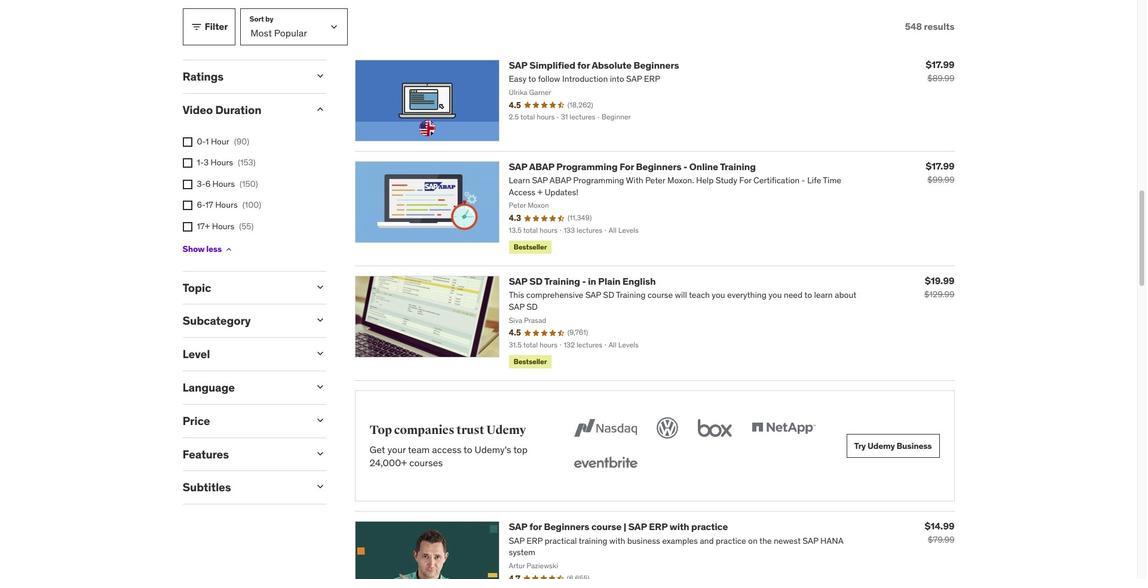 Task type: vqa. For each thing, say whether or not it's contained in the screenshot.
Level
yes



Task type: describe. For each thing, give the bounding box(es) containing it.
sap abap programming for beginners - online training link
[[509, 161, 756, 173]]

subtitles
[[183, 481, 231, 495]]

show less
[[183, 244, 222, 255]]

udemy inside top companies trust udemy get your team access to udemy's top 24,000+ courses
[[486, 423, 526, 438]]

small image for level
[[314, 348, 326, 360]]

548 results status
[[905, 21, 955, 33]]

with
[[670, 521, 689, 533]]

beginners for absolute
[[634, 59, 679, 71]]

your
[[388, 444, 406, 456]]

17
[[205, 200, 213, 211]]

small image for language
[[314, 381, 326, 393]]

absolute
[[592, 59, 632, 71]]

0 horizontal spatial -
[[582, 276, 586, 288]]

filter
[[205, 21, 228, 33]]

volkswagen image
[[654, 416, 680, 442]]

$17.99 $99.99
[[926, 160, 955, 185]]

3-6 hours (150)
[[197, 179, 258, 189]]

subtitles button
[[183, 481, 304, 495]]

6-
[[197, 200, 205, 211]]

17+ hours (55)
[[197, 221, 254, 232]]

to
[[464, 444, 472, 456]]

1 horizontal spatial training
[[720, 161, 756, 173]]

sap simplified for absolute beginners link
[[509, 59, 679, 71]]

top companies trust udemy get your team access to udemy's top 24,000+ courses
[[370, 423, 528, 469]]

hours for 3-6 hours
[[212, 179, 235, 189]]

practice
[[691, 521, 728, 533]]

sap sd training - in plain english
[[509, 276, 656, 288]]

sap for sap for beginners course | sap erp with practice
[[509, 521, 527, 533]]

top
[[370, 423, 392, 438]]

0 horizontal spatial training
[[544, 276, 580, 288]]

0-1 hour (90)
[[197, 136, 249, 147]]

small image for video duration
[[314, 103, 326, 115]]

netapp image
[[749, 416, 818, 442]]

$19.99
[[925, 275, 955, 287]]

$89.99
[[927, 73, 955, 84]]

features
[[183, 447, 229, 462]]

sap for sap simplified for absolute beginners
[[509, 59, 527, 71]]

beginners for for
[[636, 161, 681, 173]]

results
[[924, 21, 955, 33]]

sap abap programming for beginners - online training
[[509, 161, 756, 173]]

try
[[854, 441, 866, 452]]

small image for subtitles
[[314, 481, 326, 493]]

trust
[[457, 423, 484, 438]]

language
[[183, 381, 235, 395]]

show less button
[[183, 238, 234, 262]]

hours for 6-17 hours
[[215, 200, 238, 211]]

online
[[689, 161, 718, 173]]

3
[[204, 157, 209, 168]]

sap simplified for absolute beginners
[[509, 59, 679, 71]]

try udemy business link
[[847, 435, 940, 459]]

plain
[[598, 276, 621, 288]]

subcategory
[[183, 314, 251, 328]]

$17.99 $89.99
[[926, 59, 955, 84]]

price button
[[183, 414, 304, 428]]

udemy's
[[475, 444, 511, 456]]

0-
[[197, 136, 206, 147]]

programming
[[556, 161, 618, 173]]

box image
[[695, 416, 735, 442]]

duration
[[215, 103, 261, 117]]

for
[[620, 161, 634, 173]]

|
[[624, 521, 626, 533]]

(55)
[[239, 221, 254, 232]]

topic button
[[183, 281, 304, 295]]

level button
[[183, 347, 304, 362]]

business
[[897, 441, 932, 452]]

erp
[[649, 521, 668, 533]]

3-
[[197, 179, 205, 189]]

try udemy business
[[854, 441, 932, 452]]

$99.99
[[927, 175, 955, 185]]

xsmall image inside the show less button
[[224, 245, 234, 254]]

topic
[[183, 281, 211, 295]]

1-3 hours (153)
[[197, 157, 256, 168]]

1
[[206, 136, 209, 147]]

$14.99 $79.99
[[925, 521, 955, 546]]

(100)
[[242, 200, 261, 211]]

price
[[183, 414, 210, 428]]

548
[[905, 21, 922, 33]]

course
[[591, 521, 622, 533]]

simplified
[[529, 59, 575, 71]]

hour
[[211, 136, 229, 147]]

xsmall image for 6-
[[183, 201, 192, 211]]

filter button
[[183, 8, 236, 45]]

abap
[[529, 161, 554, 173]]



Task type: locate. For each thing, give the bounding box(es) containing it.
2 vertical spatial beginners
[[544, 521, 589, 533]]

features button
[[183, 447, 304, 462]]

1 xsmall image from the top
[[183, 137, 192, 147]]

1 vertical spatial for
[[529, 521, 542, 533]]

$79.99
[[928, 535, 955, 546]]

courses
[[409, 457, 443, 469]]

show
[[183, 244, 205, 255]]

2 xsmall image from the top
[[183, 180, 192, 189]]

udemy
[[486, 423, 526, 438], [868, 441, 895, 452]]

small image for topic
[[314, 281, 326, 293]]

$17.99 for sap abap programming for beginners - online training
[[926, 160, 955, 172]]

beginners right absolute
[[634, 59, 679, 71]]

0 vertical spatial for
[[577, 59, 590, 71]]

548 results
[[905, 21, 955, 33]]

small image
[[190, 21, 202, 33], [314, 103, 326, 115], [314, 415, 326, 427]]

xsmall image left 3-
[[183, 180, 192, 189]]

small image for subcategory
[[314, 315, 326, 327]]

1 vertical spatial xsmall image
[[224, 245, 234, 254]]

17+
[[197, 221, 210, 232]]

video
[[183, 103, 213, 117]]

1 vertical spatial $17.99
[[926, 160, 955, 172]]

1 horizontal spatial udemy
[[868, 441, 895, 452]]

in
[[588, 276, 596, 288]]

$17.99 up $89.99
[[926, 59, 955, 71]]

hours
[[211, 157, 233, 168], [212, 179, 235, 189], [215, 200, 238, 211], [212, 221, 234, 232]]

eventbrite image
[[571, 451, 640, 478]]

$17.99 for sap simplified for absolute beginners
[[926, 59, 955, 71]]

xsmall image for 3-
[[183, 180, 192, 189]]

team
[[408, 444, 430, 456]]

3 small image from the top
[[314, 315, 326, 327]]

$19.99 $129.99
[[924, 275, 955, 300]]

0 vertical spatial $17.99
[[926, 59, 955, 71]]

xsmall image left 0-
[[183, 137, 192, 147]]

training
[[720, 161, 756, 173], [544, 276, 580, 288]]

xsmall image left 6-
[[183, 201, 192, 211]]

1 horizontal spatial for
[[577, 59, 590, 71]]

video duration
[[183, 103, 261, 117]]

4 small image from the top
[[314, 348, 326, 360]]

udemy up udemy's
[[486, 423, 526, 438]]

xsmall image right less
[[224, 245, 234, 254]]

language button
[[183, 381, 304, 395]]

-
[[683, 161, 687, 173], [582, 276, 586, 288]]

$17.99 up $99.99
[[926, 160, 955, 172]]

0 vertical spatial beginners
[[634, 59, 679, 71]]

7 small image from the top
[[314, 481, 326, 493]]

for
[[577, 59, 590, 71], [529, 521, 542, 533]]

hours right 6
[[212, 179, 235, 189]]

2 vertical spatial small image
[[314, 415, 326, 427]]

1 $17.99 from the top
[[926, 59, 955, 71]]

nasdaq image
[[571, 416, 640, 442]]

24,000+
[[370, 457, 407, 469]]

hours right 3 at top
[[211, 157, 233, 168]]

hours for 1-3 hours
[[211, 157, 233, 168]]

0 vertical spatial small image
[[190, 21, 202, 33]]

xsmall image
[[183, 137, 192, 147], [183, 180, 192, 189], [183, 201, 192, 211], [183, 222, 192, 232]]

6 small image from the top
[[314, 448, 326, 460]]

training right online
[[720, 161, 756, 173]]

small image inside "filter" button
[[190, 21, 202, 33]]

get
[[370, 444, 385, 456]]

access
[[432, 444, 462, 456]]

sap for sap sd training - in plain english
[[509, 276, 527, 288]]

0 horizontal spatial xsmall image
[[183, 159, 192, 168]]

1 horizontal spatial xsmall image
[[224, 245, 234, 254]]

english
[[623, 276, 656, 288]]

ratings button
[[183, 69, 304, 84]]

xsmall image
[[183, 159, 192, 168], [224, 245, 234, 254]]

small image for ratings
[[314, 70, 326, 82]]

1 vertical spatial training
[[544, 276, 580, 288]]

level
[[183, 347, 210, 362]]

ratings
[[183, 69, 224, 84]]

6-17 hours (100)
[[197, 200, 261, 211]]

1 vertical spatial udemy
[[868, 441, 895, 452]]

0 vertical spatial -
[[683, 161, 687, 173]]

(90)
[[234, 136, 249, 147]]

beginners
[[634, 59, 679, 71], [636, 161, 681, 173], [544, 521, 589, 533]]

1-
[[197, 157, 204, 168]]

small image for price
[[314, 415, 326, 427]]

small image for features
[[314, 448, 326, 460]]

xsmall image left 1-
[[183, 159, 192, 168]]

xsmall image for 0-
[[183, 137, 192, 147]]

(153)
[[238, 157, 256, 168]]

sap for beginners course | sap erp with practice
[[509, 521, 728, 533]]

1 vertical spatial -
[[582, 276, 586, 288]]

- left in
[[582, 276, 586, 288]]

top
[[513, 444, 528, 456]]

0 vertical spatial udemy
[[486, 423, 526, 438]]

udemy right try
[[868, 441, 895, 452]]

1 small image from the top
[[314, 70, 326, 82]]

6
[[205, 179, 210, 189]]

hours right the 17+
[[212, 221, 234, 232]]

$129.99
[[924, 289, 955, 300]]

beginners right for
[[636, 161, 681, 173]]

0 vertical spatial training
[[720, 161, 756, 173]]

- left online
[[683, 161, 687, 173]]

2 small image from the top
[[314, 281, 326, 293]]

(150)
[[240, 179, 258, 189]]

1 vertical spatial small image
[[314, 103, 326, 115]]

beginners left course
[[544, 521, 589, 533]]

$14.99
[[925, 521, 955, 533]]

sap for sap abap programming for beginners - online training
[[509, 161, 527, 173]]

4 xsmall image from the top
[[183, 222, 192, 232]]

training right sd
[[544, 276, 580, 288]]

sd
[[529, 276, 543, 288]]

2 $17.99 from the top
[[926, 160, 955, 172]]

xsmall image for 17+
[[183, 222, 192, 232]]

less
[[206, 244, 222, 255]]

3 xsmall image from the top
[[183, 201, 192, 211]]

0 vertical spatial xsmall image
[[183, 159, 192, 168]]

hours right "17"
[[215, 200, 238, 211]]

$17.99
[[926, 59, 955, 71], [926, 160, 955, 172]]

companies
[[394, 423, 454, 438]]

1 horizontal spatial -
[[683, 161, 687, 173]]

subcategory button
[[183, 314, 304, 328]]

0 horizontal spatial udemy
[[486, 423, 526, 438]]

5 small image from the top
[[314, 381, 326, 393]]

video duration button
[[183, 103, 304, 117]]

sap sd training - in plain english link
[[509, 276, 656, 288]]

small image
[[314, 70, 326, 82], [314, 281, 326, 293], [314, 315, 326, 327], [314, 348, 326, 360], [314, 381, 326, 393], [314, 448, 326, 460], [314, 481, 326, 493]]

0 horizontal spatial for
[[529, 521, 542, 533]]

xsmall image left the 17+
[[183, 222, 192, 232]]

sap
[[509, 59, 527, 71], [509, 161, 527, 173], [509, 276, 527, 288], [509, 521, 527, 533], [628, 521, 647, 533]]

1 vertical spatial beginners
[[636, 161, 681, 173]]

sap for beginners course | sap erp with practice link
[[509, 521, 728, 533]]



